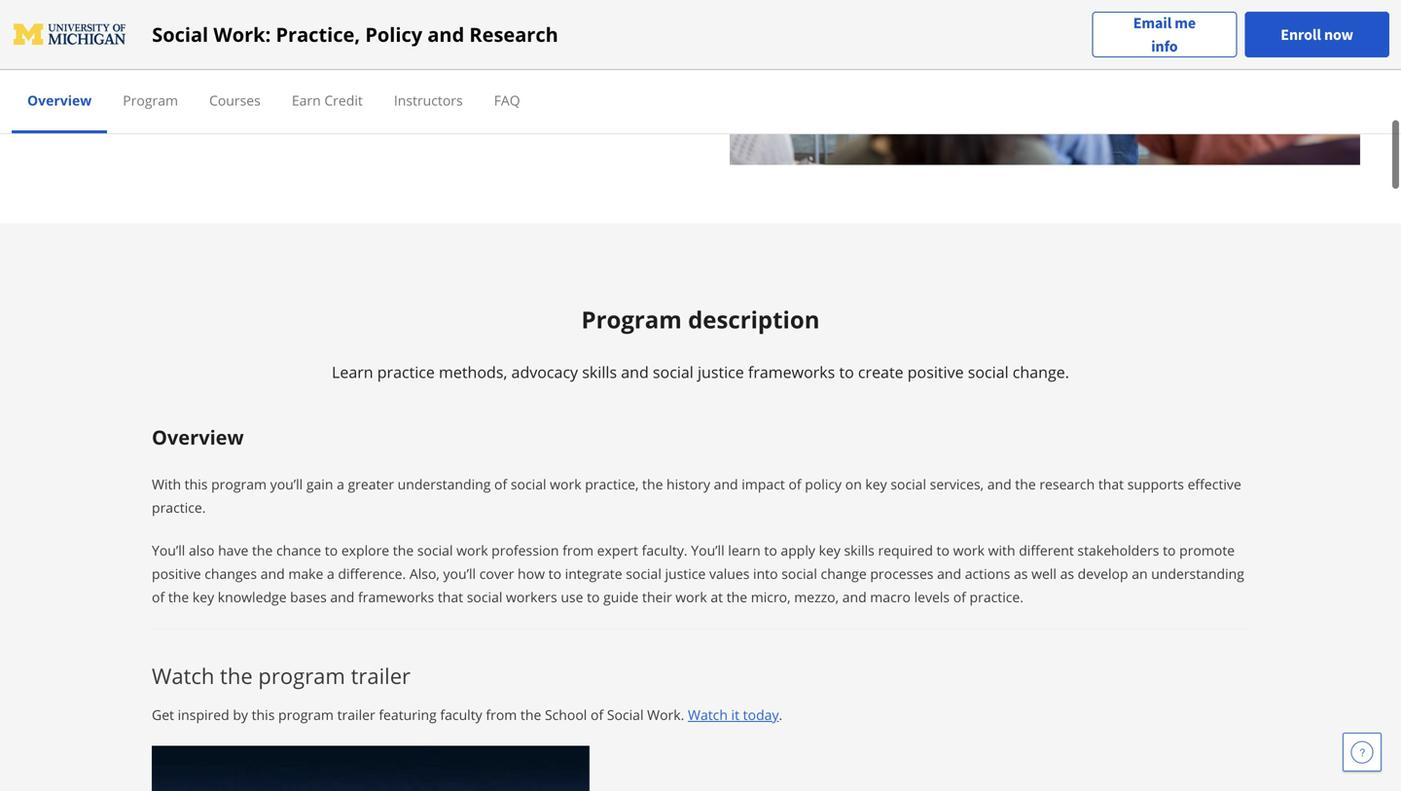 Task type: describe. For each thing, give the bounding box(es) containing it.
.
[[779, 705, 783, 724]]

by
[[233, 705, 248, 724]]

0 vertical spatial with
[[127, 54, 154, 73]]

of left policy
[[789, 475, 802, 493]]

email
[[1134, 13, 1172, 33]]

watch the program trailer
[[152, 661, 411, 690]]

expert
[[597, 541, 638, 559]]

interact
[[74, 54, 123, 73]]

with this program you'll gain a greater understanding of social work practice, the history and impact of policy on key social services, and the research that supports effective practice.
[[152, 475, 1242, 517]]

to right chance
[[325, 541, 338, 559]]

stakeholders
[[1078, 541, 1160, 559]]

work up the cover
[[457, 541, 488, 559]]

info
[[1152, 37, 1178, 56]]

get inspired by this program trailer featuring faculty from the school of social work. watch it today .
[[152, 705, 783, 724]]

learn
[[332, 361, 373, 382]]

levels
[[915, 588, 950, 606]]

mezzo,
[[794, 588, 839, 606]]

1 vertical spatial social
[[219, 54, 256, 73]]

the right faculty on the left bottom
[[521, 705, 541, 724]]

social down the cover
[[467, 588, 503, 606]]

1 vertical spatial key
[[819, 541, 841, 559]]

1 vertical spatial from
[[486, 705, 517, 724]]

credit
[[324, 91, 363, 110]]

services,
[[930, 475, 984, 493]]

social up their
[[626, 564, 662, 583]]

network.
[[634, 54, 690, 73]]

justice inside you'll also have the chance to explore the social work profession from expert faculty. you'll learn to apply key skills required to work with different stakeholders to promote positive changes and make a difference. also, you'll cover how to integrate social justice values into social change processes and actions as well as develop an understanding of the key knowledge bases and frameworks that social workers use to guide their work at the micro, mezzo, and macro levels of practice.
[[665, 564, 706, 583]]

how
[[518, 564, 545, 583]]

your
[[519, 54, 549, 73]]

research
[[470, 21, 558, 48]]

cover
[[480, 564, 514, 583]]

0 vertical spatial justice
[[698, 361, 744, 382]]

overview link
[[27, 91, 92, 110]]

also
[[189, 541, 215, 559]]

email me info
[[1134, 13, 1196, 56]]

that inside with this program you'll gain a greater understanding of social work practice, the history and impact of policy on key social services, and the research that supports effective practice.
[[1099, 475, 1124, 493]]

supports
[[1128, 475, 1184, 493]]

2 you'll from the left
[[691, 541, 725, 559]]

and up levels
[[937, 564, 962, 583]]

and left impact
[[714, 475, 738, 493]]

featuring
[[379, 705, 437, 724]]

istock 1171197270 image
[[730, 0, 1361, 165]]

help
[[453, 54, 480, 73]]

social up also,
[[417, 541, 453, 559]]

the down also
[[168, 588, 189, 606]]

a inside with this program you'll gain a greater understanding of social work practice, the history and impact of policy on key social services, and the research that supports effective practice.
[[337, 475, 344, 493]]

values
[[710, 564, 750, 583]]

the left research
[[1015, 475, 1036, 493]]

the up by
[[220, 661, 253, 690]]

program for program description
[[582, 303, 682, 335]]

practice
[[377, 361, 435, 382]]

work.
[[647, 705, 685, 724]]

policy
[[365, 21, 423, 48]]

promote
[[1180, 541, 1235, 559]]

different
[[1019, 541, 1074, 559]]

program description
[[582, 303, 820, 335]]

of left knowledge
[[152, 588, 165, 606]]

earn
[[292, 91, 321, 110]]

develop
[[1078, 564, 1129, 583]]

the left history
[[642, 475, 663, 493]]

social down program description
[[653, 361, 694, 382]]

professional
[[552, 54, 631, 73]]

on
[[846, 475, 862, 493]]

faq
[[494, 91, 520, 110]]

watch it today link
[[688, 705, 779, 724]]

today
[[743, 705, 779, 724]]

interact with school of social work instructors and peers to help build your professional network.
[[74, 54, 690, 73]]

certificate menu element
[[12, 70, 1390, 133]]

program for trailer
[[258, 661, 345, 690]]

build
[[484, 54, 516, 73]]

into
[[753, 564, 778, 583]]

apply
[[781, 541, 816, 559]]

social up profession
[[511, 475, 547, 493]]

explore
[[341, 541, 389, 559]]

faculty.
[[642, 541, 688, 559]]

impact
[[742, 475, 785, 493]]

learn
[[728, 541, 761, 559]]

to left promote
[[1163, 541, 1176, 559]]

of right levels
[[954, 588, 966, 606]]

change
[[821, 564, 867, 583]]

faq link
[[494, 91, 520, 110]]

processes
[[870, 564, 934, 583]]

social down the apply
[[782, 564, 817, 583]]

2 horizontal spatial social
[[607, 705, 644, 724]]

enroll now button
[[1245, 12, 1390, 57]]

university of michigan image
[[12, 19, 129, 50]]

key inside with this program you'll gain a greater understanding of social work practice, the history and impact of policy on key social services, and the research that supports effective practice.
[[866, 475, 887, 493]]

0 vertical spatial trailer
[[351, 661, 411, 690]]

bases
[[290, 588, 327, 606]]

courses
[[209, 91, 261, 110]]

0 horizontal spatial social
[[152, 21, 208, 48]]

and up help
[[428, 21, 465, 48]]

difference.
[[338, 564, 406, 583]]

required
[[878, 541, 933, 559]]

create
[[858, 361, 904, 382]]

actions
[[965, 564, 1011, 583]]

to left help
[[436, 54, 449, 73]]

understanding inside you'll also have the chance to explore the social work profession from expert faculty. you'll learn to apply key skills required to work with different stakeholders to promote positive changes and make a difference. also, you'll cover how to integrate social justice values into social change processes and actions as well as develop an understanding of the key knowledge bases and frameworks that social workers use to guide their work at the micro, mezzo, and macro levels of practice.
[[1152, 564, 1245, 583]]

understanding inside with this program you'll gain a greater understanding of social work practice, the history and impact of policy on key social services, and the research that supports effective practice.
[[398, 475, 491, 493]]

that inside you'll also have the chance to explore the social work profession from expert faculty. you'll learn to apply key skills required to work with different stakeholders to promote positive changes and make a difference. also, you'll cover how to integrate social justice values into social change processes and actions as well as develop an understanding of the key knowledge bases and frameworks that social workers use to guide their work at the micro, mezzo, and macro levels of practice.
[[438, 588, 463, 606]]

social work: practice, policy and research
[[152, 21, 558, 48]]

changes
[[205, 564, 257, 583]]

positive inside you'll also have the chance to explore the social work profession from expert faculty. you'll learn to apply key skills required to work with different stakeholders to promote positive changes and make a difference. also, you'll cover how to integrate social justice values into social change processes and actions as well as develop an understanding of the key knowledge bases and frameworks that social workers use to guide their work at the micro, mezzo, and macro levels of practice.
[[152, 564, 201, 583]]

now
[[1325, 25, 1354, 44]]

you'll also have the chance to explore the social work profession from expert faculty. you'll learn to apply key skills required to work with different stakeholders to promote positive changes and make a difference. also, you'll cover how to integrate social justice values into social change processes and actions as well as develop an understanding of the key knowledge bases and frameworks that social workers use to guide their work at the micro, mezzo, and macro levels of practice.
[[152, 541, 1245, 606]]

profession
[[492, 541, 559, 559]]

the up also,
[[393, 541, 414, 559]]

peers
[[397, 54, 433, 73]]

advocacy
[[512, 361, 578, 382]]



Task type: locate. For each thing, give the bounding box(es) containing it.
this
[[185, 475, 208, 493], [252, 705, 275, 724]]

of down work:
[[203, 54, 216, 73]]

it
[[732, 705, 740, 724]]

work left the at
[[676, 588, 707, 606]]

0 horizontal spatial practice.
[[152, 498, 206, 517]]

watch up get at the left bottom
[[152, 661, 214, 690]]

this right with
[[185, 475, 208, 493]]

watch left it
[[688, 705, 728, 724]]

1 horizontal spatial with
[[989, 541, 1016, 559]]

to left 'create'
[[839, 361, 854, 382]]

you'll inside you'll also have the chance to explore the social work profession from expert faculty. you'll learn to apply key skills required to work with different stakeholders to promote positive changes and make a difference. also, you'll cover how to integrate social justice values into social change processes and actions as well as develop an understanding of the key knowledge bases and frameworks that social workers use to guide their work at the micro, mezzo, and macro levels of practice.
[[443, 564, 476, 583]]

you'll
[[152, 541, 185, 559], [691, 541, 725, 559]]

from inside you'll also have the chance to explore the social work profession from expert faculty. you'll learn to apply key skills required to work with different stakeholders to promote positive changes and make a difference. also, you'll cover how to integrate social justice values into social change processes and actions as well as develop an understanding of the key knowledge bases and frameworks that social workers use to guide their work at the micro, mezzo, and macro levels of practice.
[[563, 541, 594, 559]]

program up "learn practice methods, advocacy skills and social justice frameworks to create positive social change."
[[582, 303, 682, 335]]

history
[[667, 475, 711, 493]]

1 horizontal spatial watch
[[688, 705, 728, 724]]

positive
[[908, 361, 964, 382], [152, 564, 201, 583]]

social left 'change.'
[[968, 361, 1009, 382]]

0 horizontal spatial you'll
[[152, 541, 185, 559]]

program
[[123, 91, 178, 110], [582, 303, 682, 335]]

0 vertical spatial school
[[157, 54, 200, 73]]

and right services,
[[988, 475, 1012, 493]]

2 as from the left
[[1061, 564, 1075, 583]]

1 horizontal spatial frameworks
[[748, 361, 835, 382]]

and right bases
[[330, 588, 355, 606]]

key right on
[[866, 475, 887, 493]]

guide
[[604, 588, 639, 606]]

1 vertical spatial that
[[438, 588, 463, 606]]

instructors link
[[394, 91, 463, 110]]

this inside with this program you'll gain a greater understanding of social work practice, the history and impact of policy on key social services, and the research that supports effective practice.
[[185, 475, 208, 493]]

0 vertical spatial program
[[211, 475, 267, 493]]

of up profession
[[494, 475, 507, 493]]

key down changes
[[193, 588, 214, 606]]

social left the work.
[[607, 705, 644, 724]]

with
[[127, 54, 154, 73], [989, 541, 1016, 559]]

work left practice,
[[550, 475, 582, 493]]

program for you'll
[[211, 475, 267, 493]]

0 vertical spatial practice.
[[152, 498, 206, 517]]

1 as from the left
[[1014, 564, 1028, 583]]

1 horizontal spatial you'll
[[443, 564, 476, 583]]

practice. down with
[[152, 498, 206, 517]]

skills
[[582, 361, 617, 382], [844, 541, 875, 559]]

1 vertical spatial frameworks
[[358, 588, 434, 606]]

2 vertical spatial social
[[607, 705, 644, 724]]

overview up with
[[152, 424, 244, 450]]

0 horizontal spatial a
[[327, 564, 335, 583]]

0 vertical spatial that
[[1099, 475, 1124, 493]]

program up have
[[211, 475, 267, 493]]

overview down interact
[[27, 91, 92, 110]]

1 horizontal spatial as
[[1061, 564, 1075, 583]]

with up actions
[[989, 541, 1016, 559]]

that right research
[[1099, 475, 1124, 493]]

1 vertical spatial program
[[582, 303, 682, 335]]

justice down program description
[[698, 361, 744, 382]]

sessions
[[119, 15, 200, 42]]

1 horizontal spatial from
[[563, 541, 594, 559]]

understanding right 'greater'
[[398, 475, 491, 493]]

a right gain
[[337, 475, 344, 493]]

umich social work trailer image
[[152, 746, 590, 791]]

1 horizontal spatial social
[[219, 54, 256, 73]]

0 horizontal spatial that
[[438, 588, 463, 606]]

social
[[152, 21, 208, 48], [219, 54, 256, 73], [607, 705, 644, 724]]

with inside you'll also have the chance to explore the social work profession from expert faculty. you'll learn to apply key skills required to work with different stakeholders to promote positive changes and make a difference. also, you'll cover how to integrate social justice values into social change processes and actions as well as develop an understanding of the key knowledge bases and frameworks that social workers use to guide their work at the micro, mezzo, and macro levels of practice.
[[989, 541, 1016, 559]]

from up integrate
[[563, 541, 594, 559]]

you'll right also,
[[443, 564, 476, 583]]

0 vertical spatial social
[[152, 21, 208, 48]]

well
[[1032, 564, 1057, 583]]

with
[[152, 475, 181, 493]]

1 horizontal spatial school
[[545, 705, 587, 724]]

0 vertical spatial a
[[337, 475, 344, 493]]

practice,
[[276, 21, 360, 48]]

also,
[[410, 564, 440, 583]]

that down also,
[[438, 588, 463, 606]]

1 horizontal spatial skills
[[844, 541, 875, 559]]

key up change on the bottom of page
[[819, 541, 841, 559]]

to right required
[[937, 541, 950, 559]]

enroll
[[1281, 25, 1322, 44]]

0 horizontal spatial key
[[193, 588, 214, 606]]

this right by
[[252, 705, 275, 724]]

1 horizontal spatial practice.
[[970, 588, 1024, 606]]

inspired
[[178, 705, 229, 724]]

macro
[[870, 588, 911, 606]]

frameworks
[[748, 361, 835, 382], [358, 588, 434, 606]]

0 horizontal spatial understanding
[[398, 475, 491, 493]]

program inside with this program you'll gain a greater understanding of social work practice, the history and impact of policy on key social services, and the research that supports effective practice.
[[211, 475, 267, 493]]

chance
[[276, 541, 321, 559]]

0 vertical spatial from
[[563, 541, 594, 559]]

methods,
[[439, 361, 507, 382]]

effective
[[1188, 475, 1242, 493]]

1 horizontal spatial positive
[[908, 361, 964, 382]]

workers
[[506, 588, 557, 606]]

an
[[1132, 564, 1148, 583]]

1 vertical spatial positive
[[152, 564, 201, 583]]

1 horizontal spatial key
[[819, 541, 841, 559]]

integrate
[[565, 564, 623, 583]]

social left services,
[[891, 475, 927, 493]]

knowledge
[[218, 588, 287, 606]]

0 horizontal spatial you'll
[[270, 475, 303, 493]]

social down work:
[[219, 54, 256, 73]]

earn credit link
[[292, 91, 363, 110]]

0 vertical spatial program
[[123, 91, 178, 110]]

program for program link
[[123, 91, 178, 110]]

1 vertical spatial practice.
[[970, 588, 1024, 606]]

make
[[288, 564, 323, 583]]

positive right 'create'
[[908, 361, 964, 382]]

1 horizontal spatial understanding
[[1152, 564, 1245, 583]]

practice. down actions
[[970, 588, 1024, 606]]

live sessions
[[74, 15, 200, 42]]

skills inside you'll also have the chance to explore the social work profession from expert faculty. you'll learn to apply key skills required to work with different stakeholders to promote positive changes and make a difference. also, you'll cover how to integrate social justice values into social change processes and actions as well as develop an understanding of the key knowledge bases and frameworks that social workers use to guide their work at the micro, mezzo, and macro levels of practice.
[[844, 541, 875, 559]]

as right the well
[[1061, 564, 1075, 583]]

understanding down promote
[[1152, 564, 1245, 583]]

justice
[[698, 361, 744, 382], [665, 564, 706, 583]]

0 vertical spatial key
[[866, 475, 887, 493]]

positive down also
[[152, 564, 201, 583]]

and up knowledge
[[261, 564, 285, 583]]

help center image
[[1351, 741, 1374, 764]]

get
[[152, 705, 174, 724]]

justice down faculty.
[[665, 564, 706, 583]]

0 horizontal spatial overview
[[27, 91, 92, 110]]

and down policy
[[369, 54, 393, 73]]

frameworks down description
[[748, 361, 835, 382]]

0 horizontal spatial watch
[[152, 661, 214, 690]]

you'll
[[270, 475, 303, 493], [443, 564, 476, 583]]

1 vertical spatial trailer
[[337, 705, 375, 724]]

1 horizontal spatial overview
[[152, 424, 244, 450]]

0 vertical spatial overview
[[27, 91, 92, 110]]

to right use at the left of page
[[587, 588, 600, 606]]

practice. inside you'll also have the chance to explore the social work profession from expert faculty. you'll learn to apply key skills required to work with different stakeholders to promote positive changes and make a difference. also, you'll cover how to integrate social justice values into social change processes and actions as well as develop an understanding of the key knowledge bases and frameworks that social workers use to guide their work at the micro, mezzo, and macro levels of practice.
[[970, 588, 1024, 606]]

1 vertical spatial justice
[[665, 564, 706, 583]]

and
[[428, 21, 465, 48], [369, 54, 393, 73], [621, 361, 649, 382], [714, 475, 738, 493], [988, 475, 1012, 493], [261, 564, 285, 583], [937, 564, 962, 583], [330, 588, 355, 606], [843, 588, 867, 606]]

frameworks down difference.
[[358, 588, 434, 606]]

2 vertical spatial program
[[278, 705, 334, 724]]

overview inside certificate menu "element"
[[27, 91, 92, 110]]

learn practice methods, advocacy skills and social justice frameworks to create positive social change.
[[332, 361, 1070, 382]]

1 you'll from the left
[[152, 541, 185, 559]]

2 horizontal spatial key
[[866, 475, 887, 493]]

program
[[211, 475, 267, 493], [258, 661, 345, 690], [278, 705, 334, 724]]

0 vertical spatial you'll
[[270, 475, 303, 493]]

description
[[688, 303, 820, 335]]

2 vertical spatial key
[[193, 588, 214, 606]]

0 horizontal spatial from
[[486, 705, 517, 724]]

greater
[[348, 475, 394, 493]]

faculty
[[440, 705, 483, 724]]

email me info button
[[1093, 11, 1237, 58]]

change.
[[1013, 361, 1070, 382]]

0 horizontal spatial with
[[127, 54, 154, 73]]

policy
[[805, 475, 842, 493]]

watch
[[152, 661, 214, 690], [688, 705, 728, 724]]

1 horizontal spatial you'll
[[691, 541, 725, 559]]

practice,
[[585, 475, 639, 493]]

social left work:
[[152, 21, 208, 48]]

their
[[642, 588, 672, 606]]

1 vertical spatial watch
[[688, 705, 728, 724]]

skills right advocacy
[[582, 361, 617, 382]]

and down change on the bottom of page
[[843, 588, 867, 606]]

micro,
[[751, 588, 791, 606]]

a right make
[[327, 564, 335, 583]]

a inside you'll also have the chance to explore the social work profession from expert faculty. you'll learn to apply key skills required to work with different stakeholders to promote positive changes and make a difference. also, you'll cover how to integrate social justice values into social change processes and actions as well as develop an understanding of the key knowledge bases and frameworks that social workers use to guide their work at the micro, mezzo, and macro levels of practice.
[[327, 564, 335, 583]]

program inside certificate menu "element"
[[123, 91, 178, 110]]

0 horizontal spatial school
[[157, 54, 200, 73]]

of left the work.
[[591, 705, 604, 724]]

practice. inside with this program you'll gain a greater understanding of social work practice, the history and impact of policy on key social services, and the research that supports effective practice.
[[152, 498, 206, 517]]

1 horizontal spatial a
[[337, 475, 344, 493]]

from
[[563, 541, 594, 559], [486, 705, 517, 724]]

to
[[436, 54, 449, 73], [839, 361, 854, 382], [325, 541, 338, 559], [764, 541, 777, 559], [937, 541, 950, 559], [1163, 541, 1176, 559], [549, 564, 562, 583], [587, 588, 600, 606]]

frameworks inside you'll also have the chance to explore the social work profession from expert faculty. you'll learn to apply key skills required to work with different stakeholders to promote positive changes and make a difference. also, you'll cover how to integrate social justice values into social change processes and actions as well as develop an understanding of the key knowledge bases and frameworks that social workers use to guide their work at the micro, mezzo, and macro levels of practice.
[[358, 588, 434, 606]]

0 horizontal spatial skills
[[582, 361, 617, 382]]

0 vertical spatial positive
[[908, 361, 964, 382]]

1 vertical spatial school
[[545, 705, 587, 724]]

program link
[[123, 91, 178, 110]]

trailer left featuring
[[337, 705, 375, 724]]

1 vertical spatial program
[[258, 661, 345, 690]]

0 horizontal spatial positive
[[152, 564, 201, 583]]

0 vertical spatial frameworks
[[748, 361, 835, 382]]

work
[[260, 54, 293, 73]]

school
[[157, 54, 200, 73], [545, 705, 587, 724]]

0 horizontal spatial as
[[1014, 564, 1028, 583]]

use
[[561, 588, 583, 606]]

1 horizontal spatial this
[[252, 705, 275, 724]]

as left the well
[[1014, 564, 1028, 583]]

1 vertical spatial this
[[252, 705, 275, 724]]

1 vertical spatial overview
[[152, 424, 244, 450]]

0 vertical spatial skills
[[582, 361, 617, 382]]

at
[[711, 588, 723, 606]]

1 horizontal spatial program
[[582, 303, 682, 335]]

research
[[1040, 475, 1095, 493]]

courses link
[[209, 91, 261, 110]]

work up actions
[[953, 541, 985, 559]]

program down bases
[[258, 661, 345, 690]]

0 vertical spatial this
[[185, 475, 208, 493]]

you'll up values
[[691, 541, 725, 559]]

the right have
[[252, 541, 273, 559]]

and down program description
[[621, 361, 649, 382]]

you'll left gain
[[270, 475, 303, 493]]

instructors
[[297, 54, 365, 73]]

0 horizontal spatial this
[[185, 475, 208, 493]]

gain
[[306, 475, 333, 493]]

program down interact
[[123, 91, 178, 110]]

social
[[653, 361, 694, 382], [968, 361, 1009, 382], [511, 475, 547, 493], [891, 475, 927, 493], [417, 541, 453, 559], [626, 564, 662, 583], [782, 564, 817, 583], [467, 588, 503, 606]]

program down watch the program trailer
[[278, 705, 334, 724]]

trailer
[[351, 661, 411, 690], [337, 705, 375, 724]]

with down the 'live sessions' on the top left of the page
[[127, 54, 154, 73]]

1 vertical spatial understanding
[[1152, 564, 1245, 583]]

key
[[866, 475, 887, 493], [819, 541, 841, 559], [193, 588, 214, 606]]

1 vertical spatial skills
[[844, 541, 875, 559]]

me
[[1175, 13, 1196, 33]]

you'll left also
[[152, 541, 185, 559]]

have
[[218, 541, 249, 559]]

1 vertical spatial with
[[989, 541, 1016, 559]]

0 vertical spatial watch
[[152, 661, 214, 690]]

0 vertical spatial understanding
[[398, 475, 491, 493]]

to up "into" in the bottom of the page
[[764, 541, 777, 559]]

to right how
[[549, 564, 562, 583]]

from right faculty on the left bottom
[[486, 705, 517, 724]]

work inside with this program you'll gain a greater understanding of social work practice, the history and impact of policy on key social services, and the research that supports effective practice.
[[550, 475, 582, 493]]

0 horizontal spatial program
[[123, 91, 178, 110]]

enroll now
[[1281, 25, 1354, 44]]

you'll inside with this program you'll gain a greater understanding of social work practice, the history and impact of policy on key social services, and the research that supports effective practice.
[[270, 475, 303, 493]]

live
[[74, 15, 113, 42]]

instructors
[[394, 91, 463, 110]]

1 vertical spatial you'll
[[443, 564, 476, 583]]

trailer up featuring
[[351, 661, 411, 690]]

the right the at
[[727, 588, 748, 606]]

skills up change on the bottom of page
[[844, 541, 875, 559]]

0 horizontal spatial frameworks
[[358, 588, 434, 606]]

1 vertical spatial a
[[327, 564, 335, 583]]

work:
[[214, 21, 271, 48]]

1 horizontal spatial that
[[1099, 475, 1124, 493]]



Task type: vqa. For each thing, say whether or not it's contained in the screenshot.
the positive within the You'll also have the chance to explore the social work profession from expert faculty. You'll learn to apply key skills required to work with different stakeholders to promote positive changes and make a difference. Also, you'll cover how to integrate social justice values into social change processes and actions as well as develop an understanding of the key knowledge bases and frameworks that social workers use to guide their work at the micro, mezzo, and macro levels of practice.
yes



